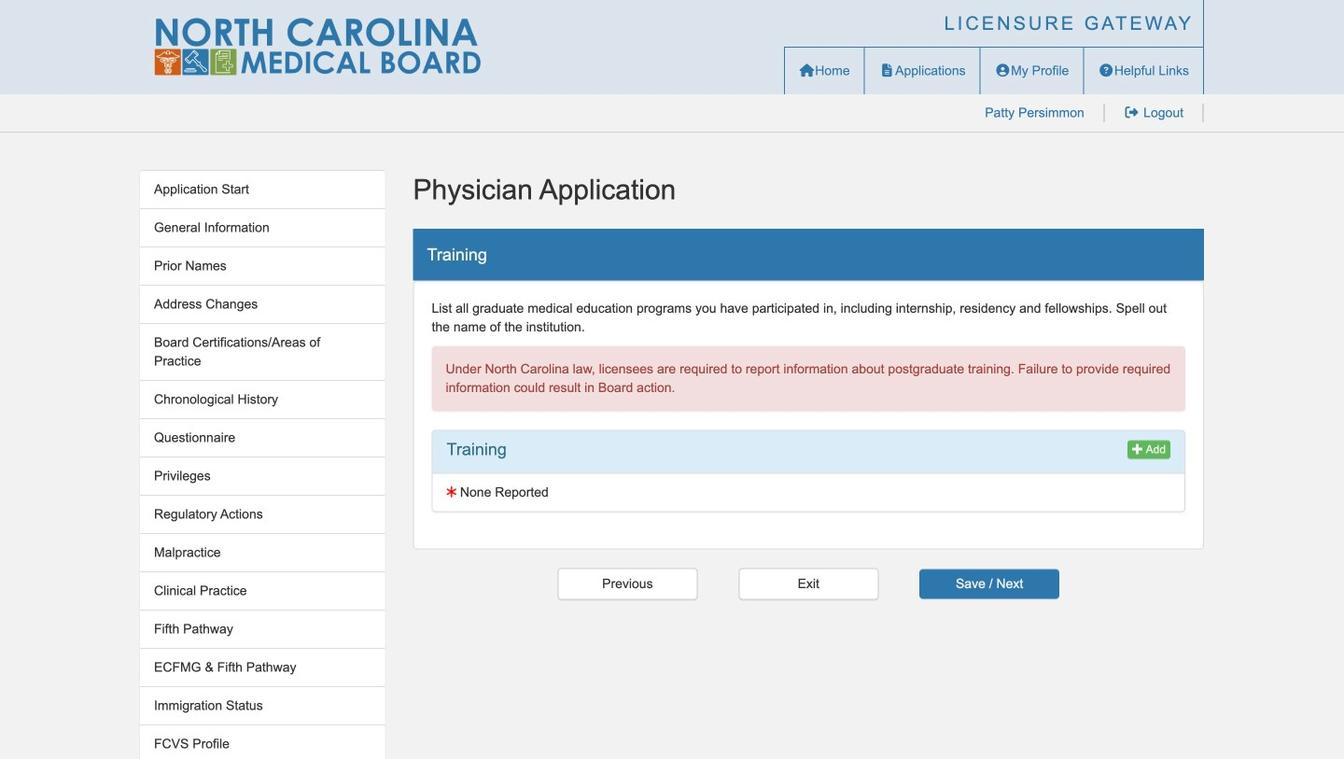 Task type: locate. For each thing, give the bounding box(es) containing it.
plus image
[[1133, 443, 1144, 454]]

north carolina medical board logo image
[[154, 18, 481, 76]]

sign out image
[[1124, 106, 1141, 119]]

asterisk image
[[447, 486, 457, 499]]

question circle image
[[1099, 64, 1115, 77]]

None button
[[558, 568, 698, 600], [739, 568, 879, 600], [558, 568, 698, 600], [739, 568, 879, 600]]

None submit
[[920, 569, 1060, 599]]



Task type: vqa. For each thing, say whether or not it's contained in the screenshot.
'user circle' icon
yes



Task type: describe. For each thing, give the bounding box(es) containing it.
home image
[[799, 64, 816, 77]]

file text image
[[879, 64, 896, 77]]

user circle image
[[995, 64, 1012, 77]]



